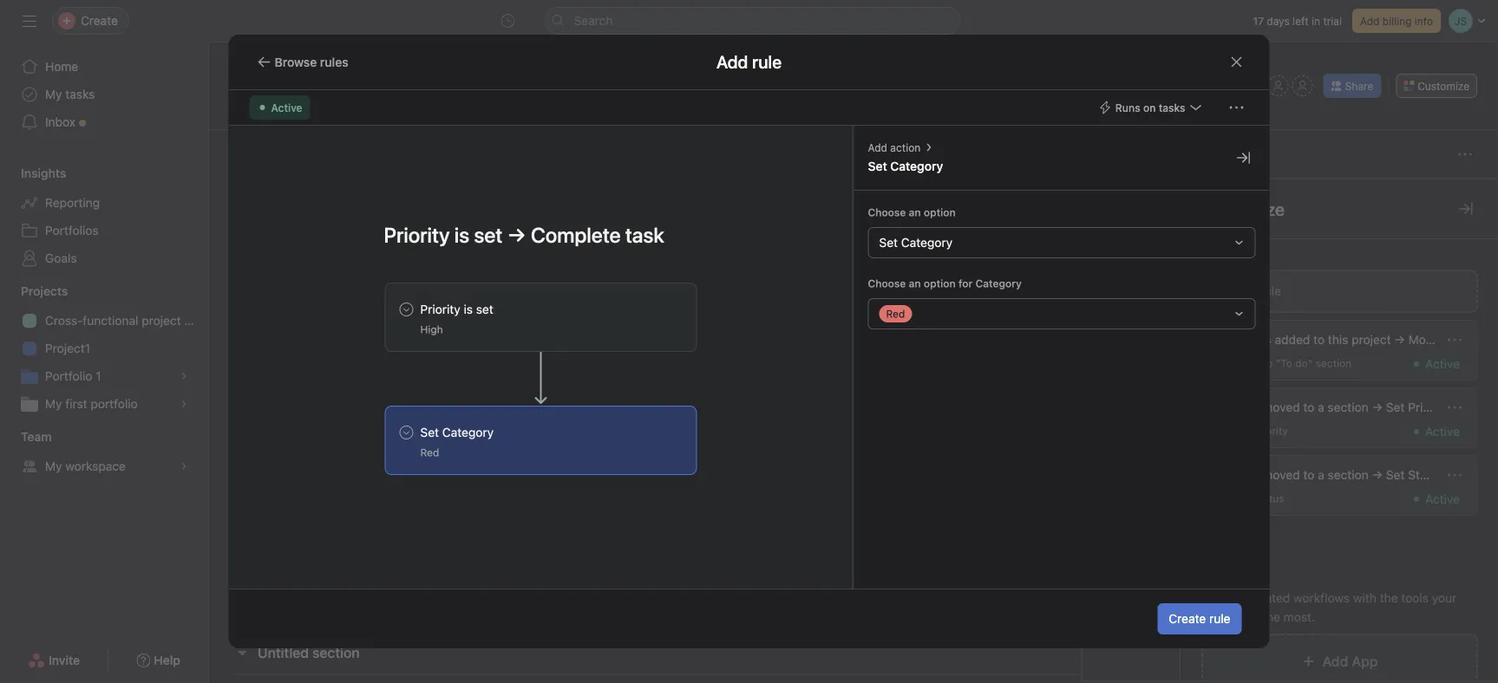 Task type: locate. For each thing, give the bounding box(es) containing it.
1 john from the top
[[796, 350, 820, 362]]

build
[[1202, 591, 1230, 606]]

choose an option for category
[[868, 278, 1022, 290]]

section right untitled
[[312, 645, 360, 662]]

active
[[271, 102, 302, 114], [1425, 357, 1460, 371], [1425, 425, 1460, 439], [1425, 492, 1460, 507]]

2 my from the top
[[45, 397, 62, 411]]

→ down the "task moved to a section → set priority"
[[1372, 468, 1383, 482]]

added
[[1275, 333, 1310, 347]]

0 vertical spatial john smith
[[796, 350, 851, 362]]

runs on tasks button
[[1090, 95, 1211, 120]]

red down choose an option for category
[[886, 308, 905, 320]]

1 john smith row from the top
[[209, 340, 1498, 372]]

my inside global element
[[45, 87, 62, 102]]

add left billing
[[1360, 15, 1380, 27]]

priority
[[979, 189, 1014, 201], [420, 302, 460, 317], [1408, 400, 1448, 415], [1253, 425, 1288, 437]]

inbox link
[[10, 108, 198, 136]]

1 vertical spatial my
[[45, 397, 62, 411]]

1 john smith button from the top
[[772, 346, 864, 367]]

move
[[1409, 333, 1439, 347], [1234, 357, 1260, 370]]

project1
[[45, 341, 90, 356]]

runs on tasks
[[1116, 102, 1186, 114]]

task up templates
[[1120, 601, 1142, 613]]

1 horizontal spatial red
[[886, 308, 905, 320]]

1 cell from the top
[[868, 340, 972, 372]]

2 john smith button from the top
[[772, 377, 864, 398]]

is for task
[[1263, 333, 1272, 347]]

0 horizontal spatial red
[[420, 447, 439, 459]]

task left the name
[[233, 189, 256, 201]]

moved
[[1263, 400, 1300, 415], [1263, 468, 1300, 482]]

0 vertical spatial john
[[796, 350, 820, 362]]

action
[[890, 141, 921, 154]]

0 vertical spatial set category
[[868, 159, 943, 174]]

0 vertical spatial smith
[[823, 350, 851, 362]]

2 vertical spatial →
[[1372, 468, 1383, 482]]

option up choose an option for category
[[924, 206, 956, 219]]

→ down task is added to this project → move task to a c
[[1372, 400, 1383, 415]]

2 john smith from the top
[[796, 381, 851, 393]]

set category down action on the right of the page
[[868, 159, 943, 174]]

status inside row
[[1082, 189, 1113, 201]]

runs
[[1116, 102, 1141, 114]]

search
[[574, 13, 613, 28]]

0 vertical spatial an
[[909, 206, 921, 219]]

category down action on the right of the page
[[890, 159, 943, 174]]

task moved to a section → set priority
[[1234, 400, 1448, 415]]

a for priority
[[1318, 400, 1325, 415]]

tasks inside global element
[[65, 87, 95, 102]]

add app
[[1323, 654, 1378, 670]]

set category button
[[868, 227, 1256, 259]]

1 smith from the top
[[823, 350, 851, 362]]

move left the "to
[[1234, 357, 1260, 370]]

1 vertical spatial moved
[[1263, 468, 1300, 482]]

1 vertical spatial smith
[[823, 381, 851, 393]]

task up set priority
[[1234, 400, 1259, 415]]

1 vertical spatial project
[[1352, 333, 1391, 347]]

choose down choose an option on the top
[[868, 278, 906, 290]]

cross-functional project plan
[[45, 314, 208, 328]]

my inside teams element
[[45, 459, 62, 474]]

section inside button
[[312, 645, 360, 662]]

0 vertical spatial status
[[1082, 189, 1113, 201]]

2 cell from the top
[[868, 371, 972, 403]]

rule inside the rules add rule
[[1260, 284, 1281, 298]]

1 vertical spatial rule
[[1209, 612, 1231, 626]]

move left task
[[1409, 333, 1439, 347]]

my down team
[[45, 459, 62, 474]]

plan
[[184, 314, 208, 328]]

set category
[[868, 159, 943, 174], [879, 236, 953, 250], [420, 426, 494, 440]]

moved up set priority
[[1263, 400, 1300, 415]]

first
[[65, 397, 87, 411]]

1 horizontal spatial status
[[1253, 493, 1284, 505]]

1 vertical spatial →
[[1372, 400, 1383, 415]]

smith
[[823, 350, 851, 362], [823, 381, 851, 393]]

draft project brief cell
[[209, 340, 765, 372]]

list image
[[240, 63, 261, 84]]

3 my from the top
[[45, 459, 62, 474]]

2 vertical spatial status
[[1253, 493, 1284, 505]]

task left added
[[1234, 333, 1259, 347]]

project right this
[[1352, 333, 1391, 347]]

→ for status
[[1372, 468, 1383, 482]]

0 vertical spatial red
[[886, 308, 905, 320]]

functional
[[83, 314, 138, 328]]

1 vertical spatial john smith button
[[772, 377, 864, 398]]

an left for
[[909, 278, 921, 290]]

section down this
[[1316, 357, 1352, 370]]

set category down choose an option on the top
[[879, 236, 953, 250]]

0 vertical spatial is
[[464, 302, 473, 317]]

1 choose from the top
[[868, 206, 906, 219]]

task inside task templates
[[1120, 601, 1142, 613]]

2 smith from the top
[[823, 381, 851, 393]]

Add a name for this rule text field
[[373, 215, 697, 255]]

tasks right on at the right of the page
[[1159, 102, 1186, 114]]

2 john smith row from the top
[[209, 371, 1498, 403]]

a down the "task moved to a section → set priority"
[[1318, 468, 1325, 482]]

0 vertical spatial rule
[[1260, 284, 1281, 298]]

1 vertical spatial status
[[1408, 468, 1444, 482]]

john smith for schedule kickoff meeting cell's the john smith button
[[796, 381, 851, 393]]

1 vertical spatial set category
[[879, 236, 953, 250]]

cross-functional project plan link
[[10, 307, 208, 335]]

1 my from the top
[[45, 87, 62, 102]]

my first portfolio
[[45, 397, 138, 411]]

priority is set
[[420, 302, 493, 317]]

0 horizontal spatial status
[[1082, 189, 1113, 201]]

reporting
[[45, 196, 100, 210]]

uses
[[1233, 610, 1259, 625]]

2 moved from the top
[[1263, 468, 1300, 482]]

option left for
[[924, 278, 956, 290]]

priority up set category dropdown button
[[979, 189, 1014, 201]]

build integrated workflows with the tools your team uses the most.
[[1202, 591, 1457, 625]]

2 an from the top
[[909, 278, 921, 290]]

choose
[[868, 206, 906, 219], [868, 278, 906, 290]]

→ left task
[[1394, 333, 1405, 347]]

a left c
[[1484, 333, 1490, 347]]

task is added to this project → move task to a c
[[1234, 333, 1498, 347]]

0 horizontal spatial the
[[1262, 610, 1280, 625]]

add down rules
[[1235, 284, 1257, 298]]

2 choose from the top
[[868, 278, 906, 290]]

17
[[1253, 15, 1264, 27]]

add left action on the right of the page
[[868, 141, 887, 154]]

2 vertical spatial a
[[1318, 468, 1325, 482]]

→
[[1394, 333, 1405, 347], [1372, 400, 1383, 415], [1372, 468, 1383, 482]]

0 horizontal spatial customize
[[1202, 199, 1285, 219]]

to down do"
[[1303, 400, 1315, 415]]

0 horizontal spatial is
[[464, 302, 473, 317]]

john smith button
[[772, 346, 864, 367], [772, 377, 864, 398]]

1 horizontal spatial the
[[1380, 591, 1398, 606]]

search button
[[544, 7, 961, 35]]

a
[[1484, 333, 1490, 347], [1318, 400, 1325, 415], [1318, 468, 1325, 482]]

most.
[[1284, 610, 1315, 625]]

priority up high
[[420, 302, 460, 317]]

cell
[[868, 340, 972, 372], [868, 371, 972, 403], [868, 403, 972, 435]]

goals
[[45, 251, 77, 265]]

task for task moved to a section → set priority
[[1234, 400, 1259, 415]]

2 vertical spatial set category
[[420, 426, 494, 440]]

john for the john smith button associated with 'draft project brief' cell
[[796, 350, 820, 362]]

0 vertical spatial option
[[924, 206, 956, 219]]

an down date
[[909, 206, 921, 219]]

create rule button
[[1158, 604, 1242, 635]]

1 horizontal spatial tasks
[[1159, 102, 1186, 114]]

a down 'move to "to do" section'
[[1318, 400, 1325, 415]]

1 vertical spatial john smith
[[796, 381, 851, 393]]

→ for priority
[[1372, 400, 1383, 415]]

project left plan
[[142, 314, 181, 328]]

choose for choose an option for category
[[868, 278, 906, 290]]

None text field
[[282, 58, 517, 89]]

cross-
[[45, 314, 83, 328]]

home
[[45, 59, 78, 74]]

section for task moved to a section → set priority
[[1328, 400, 1369, 415]]

2 option from the top
[[924, 278, 956, 290]]

1 vertical spatial john
[[796, 381, 820, 393]]

Share timeline with teammates text field
[[274, 410, 455, 427]]

smith for schedule kickoff meeting cell
[[823, 381, 851, 393]]

1 horizontal spatial rule
[[1260, 284, 1281, 298]]

choose down due
[[868, 206, 906, 219]]

the right with
[[1380, 591, 1398, 606]]

cell for schedule kickoff meeting cell's the john smith button
[[868, 371, 972, 403]]

section up task moved to a section → set status on the right of the page
[[1328, 400, 1369, 415]]

set
[[476, 302, 493, 317]]

rule
[[1260, 284, 1281, 298], [1209, 612, 1231, 626]]

teams element
[[0, 422, 208, 484]]

task for task moved to a section → set status
[[1234, 468, 1259, 482]]

red
[[886, 308, 905, 320], [420, 447, 439, 459]]

0 horizontal spatial project
[[142, 314, 181, 328]]

js button
[[1244, 75, 1265, 96]]

collapse task list for this section image
[[235, 646, 249, 660]]

1 moved from the top
[[1263, 400, 1300, 415]]

option for choose an option for category
[[924, 278, 956, 290]]

move to "to do" section
[[1234, 357, 1352, 370]]

red down share timeline with teammates "cell"
[[420, 447, 439, 459]]

rules add rule
[[1202, 246, 1281, 298]]

tasks
[[65, 87, 95, 102], [1159, 102, 1186, 114]]

add for add billing info
[[1360, 15, 1380, 27]]

1 vertical spatial is
[[1263, 333, 1272, 347]]

1 an from the top
[[909, 206, 921, 219]]

1 horizontal spatial customize
[[1418, 80, 1470, 92]]

the down integrated on the bottom right of page
[[1262, 610, 1280, 625]]

my first portfolio link
[[10, 390, 198, 418]]

task for task is added to this project → move task to a c
[[1234, 333, 1259, 347]]

trial
[[1323, 15, 1342, 27]]

inbox
[[45, 115, 76, 129]]

0 horizontal spatial tasks
[[65, 87, 95, 102]]

2 horizontal spatial status
[[1408, 468, 1444, 482]]

reporting link
[[10, 189, 198, 217]]

date
[[898, 189, 920, 201]]

my left first
[[45, 397, 62, 411]]

is left added
[[1263, 333, 1272, 347]]

0 vertical spatial my
[[45, 87, 62, 102]]

category down choose an option on the top
[[901, 236, 953, 250]]

customize inside dropdown button
[[1418, 80, 1470, 92]]

2 vertical spatial my
[[45, 459, 62, 474]]

task up set status
[[1234, 468, 1259, 482]]

untitled
[[258, 645, 309, 662]]

add action
[[868, 141, 921, 154]]

projects button
[[0, 283, 68, 300]]

portfolio
[[45, 369, 92, 383]]

to
[[1314, 333, 1325, 347], [1469, 333, 1480, 347], [1263, 357, 1273, 370], [1303, 400, 1315, 415], [1303, 468, 1315, 482]]

1 vertical spatial customize
[[1202, 199, 1285, 219]]

0 vertical spatial customize
[[1418, 80, 1470, 92]]

tasks down the home
[[65, 87, 95, 102]]

1 horizontal spatial is
[[1263, 333, 1272, 347]]

the
[[1380, 591, 1398, 606], [1262, 610, 1280, 625]]

set category down schedule kickoff meeting cell
[[420, 426, 494, 440]]

is left set
[[464, 302, 473, 317]]

1 vertical spatial option
[[924, 278, 956, 290]]

1 option from the top
[[924, 206, 956, 219]]

days
[[1267, 15, 1290, 27]]

1 john smith from the top
[[796, 350, 851, 362]]

customize down info
[[1418, 80, 1470, 92]]

row
[[209, 179, 1498, 211], [230, 210, 1477, 212], [209, 259, 1498, 292], [209, 403, 1498, 435], [209, 434, 1498, 466], [209, 514, 1498, 547], [209, 594, 1498, 627], [209, 675, 1498, 684]]

john for schedule kickoff meeting cell's the john smith button
[[796, 381, 820, 393]]

0 vertical spatial moved
[[1263, 400, 1300, 415]]

add inside button
[[1360, 15, 1380, 27]]

in
[[1312, 15, 1320, 27]]

1 vertical spatial an
[[909, 278, 921, 290]]

section down the "task moved to a section → set priority"
[[1328, 468, 1369, 482]]

billing
[[1383, 15, 1412, 27]]

moved for task moved to a section → set priority
[[1263, 400, 1300, 415]]

portfolios link
[[10, 217, 198, 245]]

rule up added
[[1260, 284, 1281, 298]]

portfolio 1 link
[[10, 363, 198, 390]]

0 horizontal spatial rule
[[1209, 612, 1231, 626]]

0 vertical spatial john smith button
[[772, 346, 864, 367]]

1 horizontal spatial project
[[1352, 333, 1391, 347]]

moved up set status
[[1263, 468, 1300, 482]]

customize down close side pane icon
[[1202, 199, 1285, 219]]

my up the inbox
[[45, 87, 62, 102]]

1 vertical spatial move
[[1234, 357, 1260, 370]]

1 horizontal spatial move
[[1409, 333, 1439, 347]]

1 vertical spatial a
[[1318, 400, 1325, 415]]

rule down build
[[1209, 612, 1231, 626]]

0 vertical spatial choose
[[868, 206, 906, 219]]

section for move to "to do" section
[[1316, 357, 1352, 370]]

to right task
[[1469, 333, 1480, 347]]

a for status
[[1318, 468, 1325, 482]]

header to do tree grid
[[209, 340, 1498, 466]]

my inside projects element
[[45, 397, 62, 411]]

john smith row
[[209, 340, 1498, 372], [209, 371, 1498, 403]]

section
[[1316, 357, 1352, 370], [1328, 400, 1369, 415], [1328, 468, 1369, 482], [312, 645, 360, 662]]

2 john from the top
[[796, 381, 820, 393]]

my for my tasks
[[45, 87, 62, 102]]

add left app
[[1323, 654, 1348, 670]]

1 vertical spatial choose
[[868, 278, 906, 290]]

to left the "to
[[1263, 357, 1273, 370]]

set inside dropdown button
[[879, 236, 898, 250]]

my for my workspace
[[45, 459, 62, 474]]

my for my first portfolio
[[45, 397, 62, 411]]



Task type: describe. For each thing, give the bounding box(es) containing it.
set category inside dropdown button
[[879, 236, 953, 250]]

my tasks link
[[10, 81, 198, 108]]

0 vertical spatial a
[[1484, 333, 1490, 347]]

untitled section button
[[258, 638, 360, 669]]

option for choose an option
[[924, 206, 956, 219]]

share timeline with teammates cell
[[209, 403, 765, 435]]

high
[[420, 324, 443, 336]]

priority up set status
[[1253, 425, 1288, 437]]

app
[[1352, 654, 1378, 670]]

john smith for the john smith button associated with 'draft project brief' cell
[[796, 350, 851, 362]]

integrated
[[1233, 591, 1290, 606]]

portfolio
[[91, 397, 138, 411]]

on
[[1143, 102, 1156, 114]]

share
[[1345, 80, 1374, 92]]

set status
[[1234, 493, 1284, 505]]

task moved to a section → set status
[[1234, 468, 1444, 482]]

smith for 'draft project brief' cell
[[823, 350, 851, 362]]

is for priority
[[464, 302, 473, 317]]

overview link
[[233, 107, 301, 126]]

add billing info button
[[1352, 9, 1441, 33]]

moved for task moved to a section → set status
[[1263, 468, 1300, 482]]

due
[[875, 189, 895, 201]]

task for task templates
[[1120, 601, 1142, 613]]

an for choose an option for category
[[909, 278, 921, 290]]

category up rules
[[1185, 189, 1230, 201]]

my workspace
[[45, 459, 126, 474]]

down arrow image
[[535, 352, 547, 404]]

project1 link
[[10, 335, 198, 363]]

add rule button
[[1202, 270, 1478, 313]]

projects element
[[0, 276, 208, 422]]

schedule kickoff meeting cell
[[209, 371, 765, 403]]

add for add app
[[1323, 654, 1348, 670]]

workspace
[[65, 459, 126, 474]]

choose for choose an option
[[868, 206, 906, 219]]

projects
[[21, 284, 68, 298]]

section for task moved to a section → set status
[[1328, 468, 1369, 482]]

browse rules button
[[249, 50, 356, 74]]

add app button
[[1202, 634, 1478, 684]]

tools
[[1401, 591, 1429, 606]]

task
[[1442, 333, 1466, 347]]

priority down task
[[1408, 400, 1448, 415]]

insights
[[21, 166, 66, 180]]

0 vertical spatial →
[[1394, 333, 1405, 347]]

0 horizontal spatial move
[[1234, 357, 1260, 370]]

add rule
[[717, 52, 782, 72]]

browse rules
[[275, 55, 348, 69]]

priority inside row
[[979, 189, 1014, 201]]

to down the "task moved to a section → set priority"
[[1303, 468, 1315, 482]]

Draft project brief text field
[[274, 347, 383, 365]]

team
[[21, 430, 52, 444]]

rule inside button
[[1209, 612, 1231, 626]]

3 cell from the top
[[868, 403, 972, 435]]

templates
[[1107, 617, 1156, 629]]

0 vertical spatial project
[[142, 314, 181, 328]]

search list box
[[544, 7, 961, 35]]

1 vertical spatial the
[[1262, 610, 1280, 625]]

red inside red dropdown button
[[886, 308, 905, 320]]

category down schedule kickoff meeting cell
[[442, 426, 494, 440]]

0 vertical spatial move
[[1409, 333, 1439, 347]]

overview
[[247, 109, 301, 123]]

hide sidebar image
[[23, 14, 36, 28]]

portfolio 1
[[45, 369, 101, 383]]

close this dialog image
[[1230, 55, 1244, 69]]

choose an option
[[868, 206, 956, 219]]

my tasks
[[45, 87, 95, 102]]

task templates
[[1107, 601, 1156, 629]]

create rule
[[1169, 612, 1231, 626]]

due date
[[875, 189, 920, 201]]

task name
[[233, 189, 286, 201]]

insights element
[[0, 158, 208, 276]]

1 vertical spatial red
[[420, 447, 439, 459]]

invite button
[[17, 645, 91, 677]]

this
[[1328, 333, 1348, 347]]

category right for
[[976, 278, 1022, 290]]

my workspace link
[[10, 453, 198, 481]]

1
[[96, 369, 101, 383]]

cell for the john smith button associated with 'draft project brief' cell
[[868, 340, 972, 372]]

customize button
[[1396, 74, 1477, 98]]

info
[[1415, 15, 1433, 27]]

c
[[1493, 333, 1498, 347]]

team
[[1202, 610, 1230, 625]]

do"
[[1295, 357, 1313, 370]]

close side pane image
[[1237, 151, 1251, 165]]

add for add action
[[868, 141, 887, 154]]

name
[[259, 189, 286, 201]]

category inside dropdown button
[[901, 236, 953, 250]]

for
[[959, 278, 973, 290]]

global element
[[0, 43, 208, 147]]

an for choose an option
[[909, 206, 921, 219]]

create
[[1169, 612, 1206, 626]]

john smith button for 'draft project brief' cell
[[772, 346, 864, 367]]

js
[[1248, 80, 1260, 92]]

team button
[[0, 429, 52, 446]]

with
[[1353, 591, 1377, 606]]

add inside the rules add rule
[[1235, 284, 1257, 298]]

close details image
[[1459, 202, 1473, 216]]

insights button
[[0, 165, 66, 182]]

active button
[[249, 95, 310, 120]]

0 vertical spatial the
[[1380, 591, 1398, 606]]

add action button
[[868, 140, 921, 155]]

set priority
[[1234, 425, 1288, 437]]

left
[[1293, 15, 1309, 27]]

to left this
[[1314, 333, 1325, 347]]

workflows
[[1294, 591, 1350, 606]]

share button
[[1324, 74, 1381, 98]]

task for task name
[[233, 189, 256, 201]]

john smith button for schedule kickoff meeting cell
[[772, 377, 864, 398]]

add billing info
[[1360, 15, 1433, 27]]

tasks inside dropdown button
[[1159, 102, 1186, 114]]

your
[[1432, 591, 1457, 606]]

row containing task name
[[209, 179, 1498, 211]]

active inside button
[[271, 102, 302, 114]]

invite
[[49, 654, 80, 668]]

"to
[[1276, 357, 1293, 370]]

home link
[[10, 53, 198, 81]]



Task type: vqa. For each thing, say whether or not it's contained in the screenshot.
Add in Button
yes



